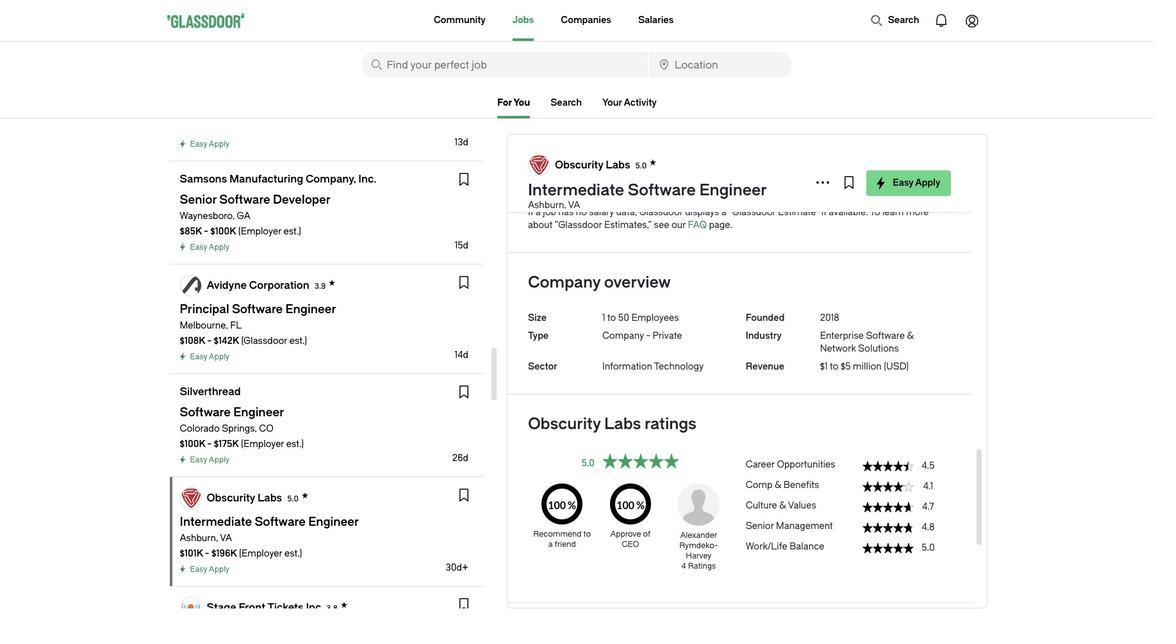 Task type: describe. For each thing, give the bounding box(es) containing it.
information technology
[[603, 362, 704, 373]]

1 vertical spatial obscurity labs logo image
[[181, 489, 201, 509]]

ashburn, inside ashburn, va $101k - $196k (employer est.)
[[180, 534, 218, 544]]

$196k inside ashburn, va $101k - $196k (employer est.)
[[212, 549, 237, 560]]

none field 'search location'
[[650, 52, 792, 78]]

a up data,
[[629, 194, 634, 205]]

software for engineer
[[628, 181, 696, 199]]

easy for colorado springs, co $100k - $175k (employer est.)
[[190, 456, 207, 465]]

recommend to a friend
[[534, 530, 591, 550]]

easy apply for waynesboro, ga $85k - $100k (employer est.)
[[190, 243, 230, 252]]

$148,614
[[528, 151, 599, 172]]

information
[[603, 362, 653, 373]]

- left $70k
[[204, 123, 209, 134]]

(est.)
[[613, 156, 633, 167]]

company for company overview
[[528, 274, 601, 292]]

va inside ashburn, va $101k - $196k (employer est.)
[[220, 534, 232, 544]]

2 horizontal spatial salary
[[674, 194, 699, 205]]

15d
[[455, 240, 469, 251]]

obscurity labs ratings
[[528, 416, 697, 433]]

fl
[[230, 321, 242, 332]]

4.1
[[924, 482, 934, 492]]

easy inside button
[[893, 178, 914, 189]]

data,
[[617, 207, 637, 218]]

more
[[907, 207, 929, 218]]

$108k
[[180, 336, 205, 347]]

if an employer includes a salary or salary range on their job, we display it as an "employer estimate". if a job has no salary data, glassdoor displays a "glassdoor estimate" if available.  to learn more about "glassdoor estimates," see our
[[528, 194, 947, 231]]

easy apply for ashburn, va $101k - $196k (employer est.)
[[190, 566, 230, 575]]

4.7
[[923, 502, 935, 513]]

available.
[[829, 207, 869, 218]]

if
[[822, 207, 827, 218]]

apply for melbourne, fl $108k - $142k (glassdoor est.)
[[209, 353, 230, 362]]

a up 'page.'
[[722, 207, 727, 218]]

avidyne corporation logo image
[[181, 276, 201, 296]]

values
[[789, 501, 817, 512]]

to
[[870, 207, 881, 218]]

0 horizontal spatial "glassdoor
[[555, 220, 602, 231]]

va inside intermediate software engineer ashburn, va
[[569, 200, 581, 211]]

company - private
[[603, 331, 683, 342]]

apply down $70k
[[209, 140, 230, 149]]

our
[[672, 220, 686, 231]]

obscurity for the bottom obscurity labs logo
[[207, 492, 255, 504]]

status for senior management
[[863, 523, 914, 534]]

job,
[[763, 194, 778, 205]]

to for 1
[[608, 313, 616, 324]]

- inside ashburn, va $101k - $196k (employer est.)
[[205, 549, 209, 560]]

benefits
[[784, 480, 820, 491]]

company rating trends element
[[746, 454, 951, 582]]

company for company - private
[[603, 331, 644, 342]]

your activity link
[[603, 97, 657, 108]]

harvey
[[686, 552, 712, 561]]

ashburn, inside intermediate software engineer ashburn, va
[[528, 200, 567, 211]]

founded
[[746, 313, 785, 324]]

3.8
[[327, 604, 338, 613]]

1 vertical spatial search
[[551, 97, 582, 108]]

no
[[576, 207, 587, 218]]

ratings
[[645, 416, 697, 433]]

2018
[[821, 313, 840, 324]]

tickets
[[268, 602, 304, 614]]

it
[[826, 194, 831, 205]]

0 vertical spatial labs
[[606, 159, 631, 171]]

alexander
[[681, 532, 718, 541]]

3.9
[[315, 282, 326, 291]]

company,
[[306, 173, 356, 185]]

ratings
[[688, 562, 716, 571]]

you
[[514, 97, 530, 108]]

est.) inside colorado springs, co $100k - $175k (employer est.)
[[286, 439, 304, 450]]

ga
[[237, 211, 251, 222]]

est.) for melbourne, fl $108k - $142k (glassdoor est.)
[[290, 336, 307, 347]]

for
[[498, 97, 512, 108]]

career
[[746, 460, 775, 471]]

work/life balance
[[746, 542, 825, 553]]

1 vertical spatial obscurity
[[528, 416, 601, 433]]

(employer inside colorado springs, co $100k - $175k (employer est.)
[[241, 439, 284, 450]]

$100k inside colorado springs, co $100k - $175k (employer est.)
[[180, 439, 205, 450]]

(glassdoor
[[241, 336, 287, 347]]

about
[[528, 220, 553, 231]]

1 vertical spatial labs
[[605, 416, 642, 433]]

est.) for ashburn, va $101k - $196k (employer est.)
[[285, 549, 302, 560]]

status for comp & benefits
[[863, 482, 914, 492]]

$70k
[[211, 123, 233, 134]]

apply for colorado springs, co $100k - $175k (employer est.)
[[209, 456, 230, 465]]

network
[[821, 344, 857, 355]]

50
[[619, 313, 630, 324]]

size
[[528, 313, 547, 324]]

jobs link
[[513, 0, 534, 41]]

career opportunities
[[746, 460, 836, 471]]

1 if from the top
[[528, 194, 534, 205]]

opportunities
[[777, 460, 836, 471]]

rymdeko-
[[680, 542, 719, 551]]

company overview
[[528, 274, 671, 292]]

"employer
[[858, 194, 903, 205]]

companies link
[[561, 0, 612, 41]]

1 horizontal spatial $196k
[[930, 169, 951, 178]]

display
[[795, 194, 824, 205]]

company ratings element
[[528, 484, 733, 572]]

technology
[[655, 362, 704, 373]]

inc.
[[359, 173, 377, 185]]

community link
[[434, 0, 486, 41]]

Search location field
[[650, 52, 792, 78]]

easy apply down $49k - $70k
[[190, 140, 230, 149]]

of
[[643, 530, 651, 539]]

$5
[[841, 362, 851, 373]]

5.0 inside work/life balance 5.0 stars out of 5 element
[[922, 543, 935, 554]]

includes
[[591, 194, 627, 205]]

(usd)
[[884, 362, 909, 373]]

$1 to $5 million (usd)
[[821, 362, 909, 373]]

- inside 'waynesboro, ga $85k - $100k (employer est.)'
[[204, 226, 208, 237]]

ashburn, va $101k - $196k (employer est.)
[[180, 534, 302, 560]]

4.5
[[922, 461, 935, 472]]

a left job
[[536, 207, 541, 218]]

your
[[603, 97, 623, 108]]

5.0 stars out of 5 image
[[603, 454, 680, 474]]

14d
[[455, 350, 469, 361]]

0 horizontal spatial obscurity labs
[[207, 492, 282, 504]]

melbourne, fl $108k - $142k (glassdoor est.)
[[180, 321, 307, 347]]

$101k
[[180, 549, 203, 560]]

estimate".
[[905, 194, 947, 205]]

approve of ceo
[[611, 530, 651, 550]]

$49k
[[180, 123, 202, 134]]

co
[[259, 424, 274, 435]]

none field search keyword
[[361, 52, 648, 78]]

1
[[603, 313, 606, 324]]

Search keyword field
[[361, 52, 648, 78]]

& for benefits
[[775, 480, 782, 491]]

enterprise
[[821, 331, 864, 342]]

million
[[854, 362, 882, 373]]

see
[[654, 220, 670, 231]]

colorado springs, co $100k - $175k (employer est.)
[[180, 424, 304, 450]]

$175k
[[214, 439, 239, 450]]

$142k
[[214, 336, 239, 347]]



Task type: vqa. For each thing, say whether or not it's contained in the screenshot.
5.0 in Company Rating Trends element
yes



Task type: locate. For each thing, give the bounding box(es) containing it.
estimates,"
[[605, 220, 652, 231]]

0 vertical spatial va
[[569, 200, 581, 211]]

0 horizontal spatial $100k
[[180, 439, 205, 450]]

sector
[[528, 362, 558, 373]]

est.) inside melbourne, fl $108k - $142k (glassdoor est.)
[[290, 336, 307, 347]]

avidyne
[[207, 279, 247, 291]]

(employer for va
[[239, 549, 282, 560]]

apply down ashburn, va $101k - $196k (employer est.) in the bottom of the page
[[209, 566, 230, 575]]

4
[[682, 562, 687, 571]]

1 vertical spatial software
[[867, 331, 905, 342]]

status down obscurity labs ratings
[[603, 454, 680, 469]]

(employer down co
[[241, 439, 284, 450]]

labs up 5.0 stars out of 5 image
[[605, 416, 642, 433]]

job
[[543, 207, 557, 218]]

0 vertical spatial software
[[628, 181, 696, 199]]

an right the as
[[846, 194, 856, 205]]

software for &
[[867, 331, 905, 342]]

apply for ashburn, va $101k - $196k (employer est.)
[[209, 566, 230, 575]]

$100k inside 'waynesboro, ga $85k - $100k (employer est.)'
[[210, 226, 236, 237]]

has
[[559, 207, 574, 218]]

status
[[603, 454, 680, 469], [863, 462, 914, 472], [863, 482, 914, 492], [863, 503, 914, 513], [863, 523, 914, 534], [863, 544, 914, 554]]

"glassdoor down no
[[555, 220, 602, 231]]

range
[[702, 194, 726, 205]]

stage front tickets inc logo image
[[181, 598, 201, 619]]

salary up glassdoor
[[636, 194, 661, 205]]

- left private
[[647, 331, 651, 342]]

ashburn, up $101k
[[180, 534, 218, 544]]

$100k down colorado
[[180, 439, 205, 450]]

salary right or on the top of the page
[[674, 194, 699, 205]]

to for $1
[[830, 362, 839, 373]]

easy down $108k
[[190, 353, 207, 362]]

culture
[[746, 501, 778, 512]]

an up job
[[536, 194, 546, 205]]

1 horizontal spatial "glassdoor
[[729, 207, 776, 218]]

1 horizontal spatial $100k
[[210, 226, 236, 237]]

glassdoor
[[640, 207, 683, 218]]

obscurity labs up ashburn, va $101k - $196k (employer est.) in the bottom of the page
[[207, 492, 282, 504]]

easy for ashburn, va $101k - $196k (employer est.)
[[190, 566, 207, 575]]

0 horizontal spatial an
[[536, 194, 546, 205]]

2 none field from the left
[[650, 52, 792, 78]]

est.) for waynesboro, ga $85k - $100k (employer est.)
[[284, 226, 301, 237]]

easy down $101k
[[190, 566, 207, 575]]

obscurity down sector
[[528, 416, 601, 433]]

obscurity up intermediate
[[555, 159, 604, 171]]

learn
[[883, 207, 904, 218]]

1 vertical spatial $100k
[[180, 439, 205, 450]]

1 vertical spatial ashburn,
[[180, 534, 218, 544]]

comp
[[746, 480, 773, 491]]

2 vertical spatial obscurity
[[207, 492, 255, 504]]

easy down colorado
[[190, 456, 207, 465]]

melbourne,
[[180, 321, 228, 332]]

as
[[834, 194, 844, 205]]

apply down 'waynesboro, ga $85k - $100k (employer est.)'
[[209, 243, 230, 252]]

displays
[[686, 207, 720, 218]]

search
[[889, 15, 920, 26], [551, 97, 582, 108]]

2 vertical spatial to
[[584, 530, 591, 539]]

salaries link
[[639, 0, 674, 41]]

None field
[[361, 52, 648, 78], [650, 52, 792, 78]]

(employer inside 'waynesboro, ga $85k - $100k (employer est.)'
[[238, 226, 282, 237]]

to for recommend
[[584, 530, 591, 539]]

friend
[[555, 541, 576, 550]]

status down senior management 4.8 stars out of 5 element
[[863, 544, 914, 554]]

0 vertical spatial (employer
[[238, 226, 282, 237]]

- down melbourne,
[[207, 336, 212, 347]]

company down the 50
[[603, 331, 644, 342]]

0 horizontal spatial to
[[584, 530, 591, 539]]

0 horizontal spatial search
[[551, 97, 582, 108]]

apply up estimate".
[[916, 178, 941, 189]]

& right comp
[[775, 480, 782, 491]]

for you link
[[498, 97, 530, 119]]

$196k
[[930, 169, 951, 178], [212, 549, 237, 560]]

culture & values
[[746, 501, 817, 512]]

status inside 'comp & benefits 4.1 stars out of 5' element
[[863, 482, 914, 492]]

0 horizontal spatial va
[[220, 534, 232, 544]]

(employer down ga
[[238, 226, 282, 237]]

jobs
[[513, 15, 534, 26]]

1 to 50 employees
[[603, 313, 679, 324]]

easy
[[190, 140, 207, 149], [893, 178, 914, 189], [190, 243, 207, 252], [190, 353, 207, 362], [190, 456, 207, 465], [190, 566, 207, 575]]

0 vertical spatial &
[[908, 331, 914, 342]]

est.) inside ashburn, va $101k - $196k (employer est.)
[[285, 549, 302, 560]]

ashburn, up about
[[528, 200, 567, 211]]

1 vertical spatial obscurity labs
[[207, 492, 282, 504]]

2 an from the left
[[846, 194, 856, 205]]

2 horizontal spatial to
[[830, 362, 839, 373]]

0 vertical spatial company
[[528, 274, 601, 292]]

easy down $85k
[[190, 243, 207, 252]]

1 vertical spatial "glassdoor
[[555, 220, 602, 231]]

we
[[780, 194, 793, 205]]

status inside senior management 4.8 stars out of 5 element
[[863, 523, 914, 534]]

easy apply inside button
[[893, 178, 941, 189]]

enterprise software & network solutions
[[821, 331, 914, 355]]

(employer up stage front tickets inc
[[239, 549, 282, 560]]

recommend
[[534, 530, 582, 539]]

salary down includes
[[590, 207, 614, 218]]

easy apply for melbourne, fl $108k - $142k (glassdoor est.)
[[190, 353, 230, 362]]

0 vertical spatial to
[[608, 313, 616, 324]]

$49k - $70k
[[180, 123, 233, 134]]

1 horizontal spatial company
[[603, 331, 644, 342]]

- right $101k
[[205, 549, 209, 560]]

engineer
[[700, 181, 767, 199]]

- inside melbourne, fl $108k - $142k (glassdoor est.)
[[207, 336, 212, 347]]

activity
[[624, 97, 657, 108]]

& left values
[[780, 501, 787, 512]]

& up (usd)
[[908, 331, 914, 342]]

$1
[[821, 362, 828, 373]]

software inside enterprise software & network solutions
[[867, 331, 905, 342]]

status for work/life balance
[[863, 544, 914, 554]]

1 an from the left
[[536, 194, 546, 205]]

$196k right $101k
[[212, 549, 237, 560]]

2 vertical spatial &
[[780, 501, 787, 512]]

obscurity labs logo image up intermediate
[[529, 155, 549, 176]]

5.0
[[636, 161, 647, 170], [582, 458, 595, 469], [287, 495, 299, 504], [922, 543, 935, 554]]

1 horizontal spatial search
[[889, 15, 920, 26]]

obscurity labs up intermediate
[[555, 159, 631, 171]]

status inside culture & values 4.7 stars out of 5 element
[[863, 503, 914, 513]]

employer
[[549, 194, 589, 205]]

comp & benefits
[[746, 480, 820, 491]]

$100k
[[210, 226, 236, 237], [180, 439, 205, 450]]

ashburn,
[[528, 200, 567, 211], [180, 534, 218, 544]]

0 vertical spatial obscurity
[[555, 159, 604, 171]]

apply down $142k
[[209, 353, 230, 362]]

obscurity for top obscurity labs logo
[[555, 159, 604, 171]]

to inside "recommend to a friend"
[[584, 530, 591, 539]]

labs up includes
[[606, 159, 631, 171]]

to
[[608, 313, 616, 324], [830, 362, 839, 373], [584, 530, 591, 539]]

status left 4.7
[[863, 503, 914, 513]]

0 vertical spatial ashburn,
[[528, 200, 567, 211]]

0 horizontal spatial none field
[[361, 52, 648, 78]]

company
[[528, 274, 601, 292], [603, 331, 644, 342]]

apply for waynesboro, ga $85k - $100k (employer est.)
[[209, 243, 230, 252]]

0 horizontal spatial company
[[528, 274, 601, 292]]

(employer for ga
[[238, 226, 282, 237]]

easy apply button
[[867, 171, 951, 196]]

management
[[777, 521, 834, 532]]

salaries
[[639, 15, 674, 26]]

to right recommend
[[584, 530, 591, 539]]

apply down the $175k
[[209, 456, 230, 465]]

obscurity up ashburn, va $101k - $196k (employer est.) in the bottom of the page
[[207, 492, 255, 504]]

1 vertical spatial va
[[220, 534, 232, 544]]

0 vertical spatial if
[[528, 194, 534, 205]]

1 horizontal spatial software
[[867, 331, 905, 342]]

"glassdoor
[[729, 207, 776, 218], [555, 220, 602, 231]]

easy apply for colorado springs, co $100k - $175k (employer est.)
[[190, 456, 230, 465]]

1 horizontal spatial an
[[846, 194, 856, 205]]

- inside colorado springs, co $100k - $175k (employer est.)
[[208, 439, 212, 450]]

company up size
[[528, 274, 601, 292]]

0 horizontal spatial software
[[628, 181, 696, 199]]

0 horizontal spatial ashburn,
[[180, 534, 218, 544]]

est.) inside 'waynesboro, ga $85k - $100k (employer est.)'
[[284, 226, 301, 237]]

career opportunities 4.5 stars out of 5 element
[[746, 454, 951, 475]]

easy apply down $85k
[[190, 243, 230, 252]]

overview
[[605, 274, 671, 292]]

software up glassdoor
[[628, 181, 696, 199]]

employees
[[632, 313, 679, 324]]

0 vertical spatial search
[[889, 15, 920, 26]]

status inside work/life balance 5.0 stars out of 5 element
[[863, 544, 914, 554]]

a down recommend
[[549, 541, 553, 550]]

$100k down waynesboro,
[[210, 226, 236, 237]]

status left 4.8
[[863, 523, 914, 534]]

inc
[[306, 602, 321, 614]]

community
[[434, 15, 486, 26]]

"glassdoor down their
[[729, 207, 776, 218]]

1 vertical spatial $196k
[[212, 549, 237, 560]]

stage
[[207, 602, 236, 614]]

1 horizontal spatial va
[[569, 200, 581, 211]]

faq
[[688, 220, 707, 231]]

avidyne corporation
[[207, 279, 310, 291]]

status left 4.1
[[863, 482, 914, 492]]

1 vertical spatial company
[[603, 331, 644, 342]]

0 vertical spatial $100k
[[210, 226, 236, 237]]

13d
[[455, 137, 469, 148]]

0 vertical spatial obscurity labs
[[555, 159, 631, 171]]

&
[[908, 331, 914, 342], [775, 480, 782, 491], [780, 501, 787, 512]]

type
[[528, 331, 549, 342]]

- right $85k
[[204, 226, 208, 237]]

intermediate
[[528, 181, 625, 199]]

comp & benefits 4.1 stars out of 5 element
[[746, 475, 951, 495]]

estimate"
[[779, 207, 820, 218]]

status for culture & values
[[863, 503, 914, 513]]

work/life balance 5.0 stars out of 5 element
[[746, 536, 951, 557]]

status left 4.5
[[863, 462, 914, 472]]

1 horizontal spatial obscurity labs logo image
[[529, 155, 549, 176]]

0 horizontal spatial salary
[[590, 207, 614, 218]]

ceo
[[622, 541, 640, 550]]

apply inside button
[[916, 178, 941, 189]]

easy apply up estimate".
[[893, 178, 941, 189]]

for you
[[498, 97, 530, 108]]

search inside "button"
[[889, 15, 920, 26]]

springs,
[[222, 424, 257, 435]]

status for career opportunities
[[863, 462, 914, 472]]

1 horizontal spatial none field
[[650, 52, 792, 78]]

easy apply down $101k
[[190, 566, 230, 575]]

to right the '1'
[[608, 313, 616, 324]]

1 horizontal spatial obscurity labs
[[555, 159, 631, 171]]

status inside career opportunities 4.5 stars out of 5 element
[[863, 462, 914, 472]]

senior management 4.8 stars out of 5 element
[[746, 516, 951, 536]]

industry
[[746, 331, 782, 342]]

silverthread
[[180, 386, 241, 398]]

2 vertical spatial labs
[[258, 492, 282, 504]]

1 horizontal spatial to
[[608, 313, 616, 324]]

1 horizontal spatial ashburn,
[[528, 200, 567, 211]]

(employer inside ashburn, va $101k - $196k (employer est.)
[[239, 549, 282, 560]]

easy apply down the $175k
[[190, 456, 230, 465]]

4.8
[[922, 523, 935, 534]]

1 vertical spatial (employer
[[241, 439, 284, 450]]

1 vertical spatial if
[[528, 207, 534, 218]]

senior
[[746, 521, 774, 532]]

on
[[728, 194, 739, 205]]

1 horizontal spatial salary
[[636, 194, 661, 205]]

1 vertical spatial &
[[775, 480, 782, 491]]

2 if from the top
[[528, 207, 534, 218]]

1 none field from the left
[[361, 52, 648, 78]]

va
[[569, 200, 581, 211], [220, 534, 232, 544]]

software up "solutions"
[[867, 331, 905, 342]]

labs up ashburn, va $101k - $196k (employer est.) in the bottom of the page
[[258, 492, 282, 504]]

easy for waynesboro, ga $85k - $100k (employer est.)
[[190, 243, 207, 252]]

& for values
[[780, 501, 787, 512]]

0 vertical spatial "glassdoor
[[729, 207, 776, 218]]

0 vertical spatial $196k
[[930, 169, 951, 178]]

obscurity
[[555, 159, 604, 171], [528, 416, 601, 433], [207, 492, 255, 504]]

2 vertical spatial (employer
[[239, 549, 282, 560]]

a inside "recommend to a friend"
[[549, 541, 553, 550]]

software inside intermediate software engineer ashburn, va
[[628, 181, 696, 199]]

0 vertical spatial obscurity labs logo image
[[529, 155, 549, 176]]

easy up estimate".
[[893, 178, 914, 189]]

$196k up estimate".
[[930, 169, 951, 178]]

0 horizontal spatial obscurity labs logo image
[[181, 489, 201, 509]]

easy apply down $142k
[[190, 353, 230, 362]]

approve
[[611, 530, 642, 539]]

culture & values 4.7 stars out of 5 element
[[746, 495, 951, 516]]

search link
[[551, 97, 582, 108]]

$148,614 /yr (est.)
[[528, 151, 633, 172]]

0 horizontal spatial $196k
[[212, 549, 237, 560]]

colorado
[[180, 424, 220, 435]]

& inside enterprise software & network solutions
[[908, 331, 914, 342]]

26d
[[453, 453, 469, 464]]

senior management
[[746, 521, 834, 532]]

- left the $175k
[[208, 439, 212, 450]]

to right $1
[[830, 362, 839, 373]]

easy for melbourne, fl $108k - $142k (glassdoor est.)
[[190, 353, 207, 362]]

1 vertical spatial to
[[830, 362, 839, 373]]

obscurity labs logo image up $101k
[[181, 489, 201, 509]]

easy down $49k - $70k
[[190, 140, 207, 149]]

obscurity labs logo image
[[529, 155, 549, 176], [181, 489, 201, 509]]



